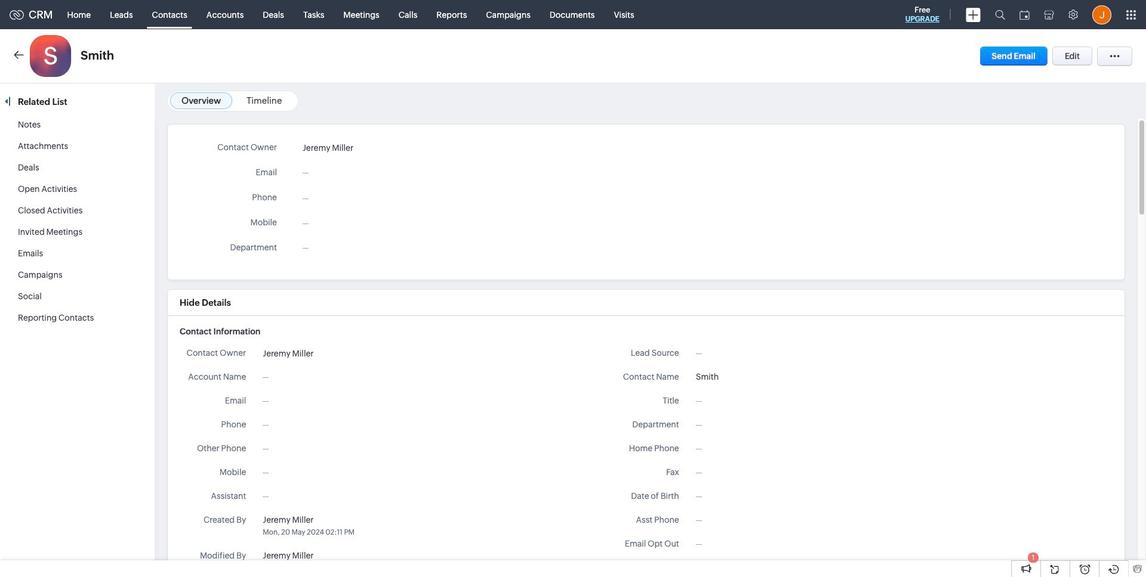 Task type: locate. For each thing, give the bounding box(es) containing it.
search image
[[995, 10, 1005, 20]]

calendar image
[[1020, 10, 1030, 19]]

profile image
[[1093, 5, 1112, 24]]



Task type: describe. For each thing, give the bounding box(es) containing it.
logo image
[[10, 10, 24, 19]]

create menu image
[[966, 7, 981, 22]]

profile element
[[1085, 0, 1119, 29]]

search element
[[988, 0, 1013, 29]]

create menu element
[[959, 0, 988, 29]]



Task type: vqa. For each thing, say whether or not it's contained in the screenshot.
button
no



